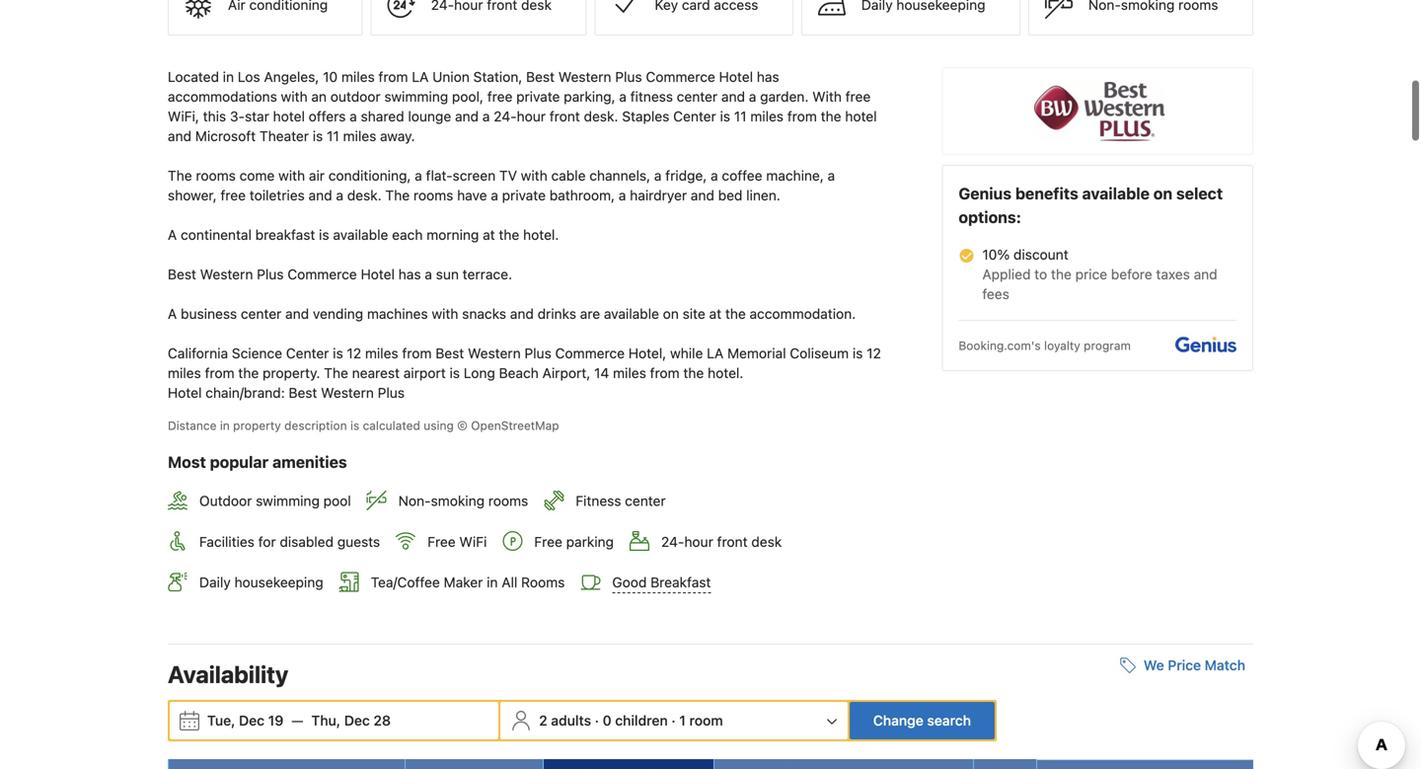 Task type: vqa. For each thing, say whether or not it's contained in the screenshot.
-'s map
no



Task type: locate. For each thing, give the bounding box(es) containing it.
center right staples
[[674, 108, 717, 125]]

lounge
[[408, 108, 451, 125]]

change
[[874, 712, 924, 729]]

booking.com's loyalty program
[[959, 339, 1131, 353]]

best down property.
[[289, 385, 317, 401]]

loyalty
[[1045, 339, 1081, 353]]

swimming inside located in los angeles, 10 miles from la union station, best western plus commerce hotel has accommodations with an outdoor swimming pool, free private parking, a fitness center and a garden. with free wifi, this 3-star hotel offers a shared lounge and a 24-hour front desk. staples center is 11 miles from the hotel and microsoft theater is 11 miles away. the rooms come with air conditioning, a flat-screen tv with cable channels, a fridge, a coffee machine, a shower, free toiletries and a desk. the rooms have a private bathroom, a hairdryer and bed linen. a continental breakfast is available each morning at the hotel. best western plus commerce hotel has a sun terrace. a business center and vending machines with snacks and drinks are available on site at the accommodation. california science center is 12 miles from best western plus commerce hotel, while la memorial coliseum is 12 miles from the property. the nearest airport is long beach airport, 14 miles from the hotel. hotel chain/brand: best western plus
[[385, 88, 448, 105]]

1 horizontal spatial la
[[707, 345, 724, 362]]

1 vertical spatial on
[[663, 306, 679, 322]]

0 vertical spatial on
[[1154, 184, 1173, 203]]

rooms up shower,
[[196, 167, 236, 184]]

hotel
[[719, 69, 753, 85], [361, 266, 395, 283], [168, 385, 202, 401]]

0 vertical spatial center
[[674, 108, 717, 125]]

in inside located in los angeles, 10 miles from la union station, best western plus commerce hotel has accommodations with an outdoor swimming pool, free private parking, a fitness center and a garden. with free wifi, this 3-star hotel offers a shared lounge and a 24-hour front desk. staples center is 11 miles from the hotel and microsoft theater is 11 miles away. the rooms come with air conditioning, a flat-screen tv with cable channels, a fridge, a coffee machine, a shower, free toiletries and a desk. the rooms have a private bathroom, a hairdryer and bed linen. a continental breakfast is available each morning at the hotel. best western plus commerce hotel has a sun terrace. a business center and vending machines with snacks and drinks are available on site at the accommodation. california science center is 12 miles from best western plus commerce hotel, while la memorial coliseum is 12 miles from the property. the nearest airport is long beach airport, 14 miles from the hotel. hotel chain/brand: best western plus
[[223, 69, 234, 85]]

openstreetmap
[[471, 419, 559, 433]]

in left 'property'
[[220, 419, 230, 433]]

non-smoking rooms
[[399, 493, 528, 509]]

fitness center
[[576, 493, 666, 509]]

0 horizontal spatial hour
[[517, 108, 546, 125]]

0 horizontal spatial commerce
[[288, 266, 357, 283]]

fitness
[[631, 88, 673, 105]]

1 vertical spatial 11
[[327, 128, 339, 144]]

0 vertical spatial rooms
[[196, 167, 236, 184]]

0 vertical spatial hotel
[[719, 69, 753, 85]]

commerce up 14
[[555, 345, 625, 362]]

select
[[1177, 184, 1223, 203]]

0 horizontal spatial center
[[241, 306, 282, 322]]

fees
[[983, 286, 1010, 302]]

2 horizontal spatial free
[[846, 88, 871, 105]]

most
[[168, 453, 206, 472]]

we
[[1144, 657, 1165, 673]]

private down station,
[[517, 88, 560, 105]]

1 horizontal spatial 24-
[[662, 533, 685, 550]]

is right breakfast
[[319, 227, 329, 243]]

on left select
[[1154, 184, 1173, 203]]

0 horizontal spatial 24-
[[494, 108, 517, 125]]

terrace.
[[463, 266, 512, 283]]

good
[[613, 574, 647, 591]]

10
[[323, 69, 338, 85]]

2 · from the left
[[672, 712, 676, 729]]

24-
[[494, 108, 517, 125], [662, 533, 685, 550]]

from down california
[[205, 365, 235, 381]]

2 vertical spatial available
[[604, 306, 659, 322]]

site
[[683, 306, 706, 322]]

the
[[168, 167, 192, 184], [386, 187, 410, 204], [324, 365, 348, 381]]

options:
[[959, 208, 1022, 227]]

discount
[[1014, 246, 1069, 263]]

is left calculated at the left of page
[[350, 419, 360, 433]]

with up the toiletries
[[279, 167, 305, 184]]

garden.
[[760, 88, 809, 105]]

2 vertical spatial rooms
[[489, 493, 528, 509]]

0 vertical spatial la
[[412, 69, 429, 85]]

daily housekeeping
[[199, 574, 324, 591]]

1 horizontal spatial has
[[757, 69, 780, 85]]

free right with
[[846, 88, 871, 105]]

bed
[[719, 187, 743, 204]]

2 horizontal spatial rooms
[[489, 493, 528, 509]]

has
[[757, 69, 780, 85], [399, 266, 421, 283]]

western up long
[[468, 345, 521, 362]]

commerce up the vending
[[288, 266, 357, 283]]

wifi
[[460, 533, 487, 550]]

adults
[[551, 712, 591, 729]]

0 vertical spatial at
[[483, 227, 495, 243]]

0 horizontal spatial on
[[663, 306, 679, 322]]

2 horizontal spatial hotel
[[719, 69, 753, 85]]

and inside 10% discount applied to the price before taxes and fees
[[1194, 266, 1218, 283]]

star
[[245, 108, 269, 125]]

in left all
[[487, 574, 498, 591]]

at right site
[[710, 306, 722, 322]]

· left 0
[[595, 712, 599, 729]]

0 vertical spatial 24-
[[494, 108, 517, 125]]

commerce up fitness
[[646, 69, 716, 85]]

are
[[580, 306, 600, 322]]

rooms down flat-
[[414, 187, 454, 204]]

1 vertical spatial front
[[717, 533, 748, 550]]

2 vertical spatial the
[[324, 365, 348, 381]]

staples
[[622, 108, 670, 125]]

desk
[[752, 533, 782, 550]]

memorial
[[728, 345, 786, 362]]

0 horizontal spatial dec
[[239, 712, 265, 729]]

24- down station,
[[494, 108, 517, 125]]

miles up outdoor
[[342, 69, 375, 85]]

0 horizontal spatial hotel
[[168, 385, 202, 401]]

2 vertical spatial center
[[625, 493, 666, 509]]

0 vertical spatial a
[[168, 227, 177, 243]]

free down station,
[[488, 88, 513, 105]]

0 vertical spatial in
[[223, 69, 234, 85]]

screen
[[453, 167, 496, 184]]

desk. down conditioning,
[[347, 187, 382, 204]]

desk.
[[584, 108, 619, 125], [347, 187, 382, 204]]

commerce
[[646, 69, 716, 85], [288, 266, 357, 283], [555, 345, 625, 362]]

the right to
[[1052, 266, 1072, 283]]

outdoor
[[331, 88, 381, 105]]

on inside genius benefits available on select options:
[[1154, 184, 1173, 203]]

on
[[1154, 184, 1173, 203], [663, 306, 679, 322]]

1 horizontal spatial rooms
[[414, 187, 454, 204]]

each
[[392, 227, 423, 243]]

hour up the breakfast
[[685, 533, 714, 550]]

price
[[1168, 657, 1202, 673]]

0 vertical spatial 11
[[734, 108, 747, 125]]

swimming up facilities for disabled guests
[[256, 493, 320, 509]]

in left los
[[223, 69, 234, 85]]

11 up coffee
[[734, 108, 747, 125]]

1 vertical spatial la
[[707, 345, 724, 362]]

1 vertical spatial at
[[710, 306, 722, 322]]

0 vertical spatial hour
[[517, 108, 546, 125]]

0 horizontal spatial center
[[286, 345, 329, 362]]

front down 'parking,'
[[550, 108, 580, 125]]

0 vertical spatial hotel.
[[523, 227, 559, 243]]

tea/coffee
[[371, 574, 440, 591]]

available left each
[[333, 227, 388, 243]]

a
[[619, 88, 627, 105], [749, 88, 757, 105], [350, 108, 357, 125], [483, 108, 490, 125], [415, 167, 422, 184], [654, 167, 662, 184], [711, 167, 718, 184], [828, 167, 836, 184], [336, 187, 344, 204], [491, 187, 499, 204], [619, 187, 626, 204], [425, 266, 432, 283]]

has left sun at the top of page
[[399, 266, 421, 283]]

free down come
[[221, 187, 246, 204]]

2 free from the left
[[535, 533, 563, 550]]

0 horizontal spatial has
[[399, 266, 421, 283]]

a left business
[[168, 306, 177, 322]]

rooms right smoking
[[489, 493, 528, 509]]

1 horizontal spatial center
[[674, 108, 717, 125]]

in
[[223, 69, 234, 85], [220, 419, 230, 433], [487, 574, 498, 591]]

1 dec from the left
[[239, 712, 265, 729]]

theater
[[260, 128, 309, 144]]

private down tv
[[502, 187, 546, 204]]

2 horizontal spatial the
[[386, 187, 410, 204]]

1 horizontal spatial 12
[[867, 345, 882, 362]]

at
[[483, 227, 495, 243], [710, 306, 722, 322]]

hotel. down memorial
[[708, 365, 744, 381]]

a
[[168, 227, 177, 243], [168, 306, 177, 322]]

la right while in the top of the page
[[707, 345, 724, 362]]

station,
[[474, 69, 523, 85]]

1 horizontal spatial swimming
[[385, 88, 448, 105]]

1 vertical spatial 24-
[[662, 533, 685, 550]]

california
[[168, 345, 228, 362]]

0 horizontal spatial free
[[428, 533, 456, 550]]

wifi,
[[168, 108, 199, 125]]

0 vertical spatial front
[[550, 108, 580, 125]]

desk. down 'parking,'
[[584, 108, 619, 125]]

2 a from the top
[[168, 306, 177, 322]]

2 horizontal spatial available
[[1083, 184, 1150, 203]]

1 vertical spatial private
[[502, 187, 546, 204]]

12 up the nearest
[[347, 345, 362, 362]]

in for located
[[223, 69, 234, 85]]

1 vertical spatial in
[[220, 419, 230, 433]]

2 horizontal spatial commerce
[[646, 69, 716, 85]]

the inside 10% discount applied to the price before taxes and fees
[[1052, 266, 1072, 283]]

for
[[258, 533, 276, 550]]

1 vertical spatial center
[[286, 345, 329, 362]]

the left the nearest
[[324, 365, 348, 381]]

the up shower,
[[168, 167, 192, 184]]

from down garden.
[[788, 108, 817, 125]]

free up rooms on the left bottom of the page
[[535, 533, 563, 550]]

free for free parking
[[535, 533, 563, 550]]

free for free wifi
[[428, 533, 456, 550]]

1 vertical spatial hotel.
[[708, 365, 744, 381]]

1 horizontal spatial hotel
[[361, 266, 395, 283]]

11 down the offers
[[327, 128, 339, 144]]

0 horizontal spatial ·
[[595, 712, 599, 729]]

tv
[[500, 167, 517, 184]]

la left union on the top left of the page
[[412, 69, 429, 85]]

program
[[1084, 339, 1131, 353]]

good breakfast
[[613, 574, 711, 591]]

0 horizontal spatial 12
[[347, 345, 362, 362]]

at right "morning"
[[483, 227, 495, 243]]

dec left 28
[[344, 712, 370, 729]]

the up chain/brand: at the bottom of page
[[238, 365, 259, 381]]

continental
[[181, 227, 252, 243]]

0 horizontal spatial at
[[483, 227, 495, 243]]

1 vertical spatial a
[[168, 306, 177, 322]]

1 vertical spatial available
[[333, 227, 388, 243]]

tue,
[[207, 712, 235, 729]]

on inside located in los angeles, 10 miles from la union station, best western plus commerce hotel has accommodations with an outdoor swimming pool, free private parking, a fitness center and a garden. with free wifi, this 3-star hotel offers a shared lounge and a 24-hour front desk. staples center is 11 miles from the hotel and microsoft theater is 11 miles away. the rooms come with air conditioning, a flat-screen tv with cable channels, a fridge, a coffee machine, a shower, free toiletries and a desk. the rooms have a private bathroom, a hairdryer and bed linen. a continental breakfast is available each morning at the hotel. best western plus commerce hotel has a sun terrace. a business center and vending machines with snacks and drinks are available on site at the accommodation. california science center is 12 miles from best western plus commerce hotel, while la memorial coliseum is 12 miles from the property. the nearest airport is long beach airport, 14 miles from the hotel. hotel chain/brand: best western plus
[[663, 306, 679, 322]]

on left site
[[663, 306, 679, 322]]

guests
[[338, 533, 380, 550]]

available right are
[[604, 306, 659, 322]]

room
[[690, 712, 723, 729]]

2 hotel from the left
[[846, 108, 877, 125]]

hotel,
[[629, 345, 667, 362]]

0 vertical spatial center
[[677, 88, 718, 105]]

angeles,
[[264, 69, 319, 85]]

change search button
[[850, 702, 995, 740]]

a left continental
[[168, 227, 177, 243]]

1 horizontal spatial front
[[717, 533, 748, 550]]

best right station,
[[526, 69, 555, 85]]

business
[[181, 306, 237, 322]]

a right machine,
[[828, 167, 836, 184]]

swimming up lounge
[[385, 88, 448, 105]]

0 vertical spatial desk.
[[584, 108, 619, 125]]

0 horizontal spatial 11
[[327, 128, 339, 144]]

·
[[595, 712, 599, 729], [672, 712, 676, 729]]

center right the fitness
[[625, 493, 666, 509]]

1 vertical spatial desk.
[[347, 187, 382, 204]]

free parking
[[535, 533, 614, 550]]

hotel. down bathroom,
[[523, 227, 559, 243]]

1 hotel from the left
[[273, 108, 305, 125]]

long
[[464, 365, 495, 381]]

flat-
[[426, 167, 453, 184]]

1 free from the left
[[428, 533, 456, 550]]

0 horizontal spatial the
[[168, 167, 192, 184]]

dec left "19"
[[239, 712, 265, 729]]

with left snacks
[[432, 306, 459, 322]]

center up science
[[241, 306, 282, 322]]

hour down station,
[[517, 108, 546, 125]]

coffee
[[722, 167, 763, 184]]

0 vertical spatial swimming
[[385, 88, 448, 105]]

front left desk
[[717, 533, 748, 550]]

1 horizontal spatial hotel
[[846, 108, 877, 125]]

hour
[[517, 108, 546, 125], [685, 533, 714, 550]]

1 horizontal spatial hour
[[685, 533, 714, 550]]

· left 1 on the left bottom of the page
[[672, 712, 676, 729]]

1 horizontal spatial on
[[1154, 184, 1173, 203]]

la
[[412, 69, 429, 85], [707, 345, 724, 362]]

1 horizontal spatial hotel.
[[708, 365, 744, 381]]

2 vertical spatial commerce
[[555, 345, 625, 362]]

1 vertical spatial the
[[386, 187, 410, 204]]

a left coffee
[[711, 167, 718, 184]]

12 right coliseum
[[867, 345, 882, 362]]

center right fitness
[[677, 88, 718, 105]]

fridge,
[[666, 167, 707, 184]]

24- up the breakfast
[[662, 533, 685, 550]]

1 horizontal spatial ·
[[672, 712, 676, 729]]

0 horizontal spatial available
[[333, 227, 388, 243]]

pool
[[324, 493, 351, 509]]

1 horizontal spatial free
[[535, 533, 563, 550]]

—
[[292, 712, 304, 729]]

1 horizontal spatial center
[[625, 493, 666, 509]]

cable
[[551, 167, 586, 184]]

1 a from the top
[[168, 227, 177, 243]]

0 horizontal spatial la
[[412, 69, 429, 85]]

1 horizontal spatial at
[[710, 306, 722, 322]]

parking,
[[564, 88, 616, 105]]

morning
[[427, 227, 479, 243]]

taxes
[[1157, 266, 1191, 283]]

2 vertical spatial in
[[487, 574, 498, 591]]

0 horizontal spatial hotel
[[273, 108, 305, 125]]

1 vertical spatial hour
[[685, 533, 714, 550]]

dec
[[239, 712, 265, 729], [344, 712, 370, 729]]

0 vertical spatial has
[[757, 69, 780, 85]]

0 vertical spatial available
[[1083, 184, 1150, 203]]

0 horizontal spatial front
[[550, 108, 580, 125]]

1 vertical spatial commerce
[[288, 266, 357, 283]]

miles down shared
[[343, 128, 377, 144]]

2 vertical spatial hotel
[[168, 385, 202, 401]]

channels,
[[590, 167, 651, 184]]

is left long
[[450, 365, 460, 381]]

microsoft
[[195, 128, 256, 144]]



Task type: describe. For each thing, give the bounding box(es) containing it.
1
[[680, 712, 686, 729]]

a left flat-
[[415, 167, 422, 184]]

rooms
[[521, 574, 565, 591]]

1 horizontal spatial available
[[604, 306, 659, 322]]

1 vertical spatial center
[[241, 306, 282, 322]]

and down air
[[309, 187, 332, 204]]

description
[[284, 419, 347, 433]]

best up the airport
[[436, 345, 464, 362]]

toiletries
[[250, 187, 305, 204]]

booking.com's
[[959, 339, 1041, 353]]

thu, dec 28 button
[[304, 703, 399, 739]]

1 horizontal spatial commerce
[[555, 345, 625, 362]]

we price match
[[1144, 657, 1246, 673]]

price
[[1076, 266, 1108, 283]]

an
[[311, 88, 327, 105]]

with down angeles,
[[281, 88, 308, 105]]

0 horizontal spatial hotel.
[[523, 227, 559, 243]]

0 horizontal spatial desk.
[[347, 187, 382, 204]]

plus down breakfast
[[257, 266, 284, 283]]

miles down "hotel,"
[[613, 365, 647, 381]]

genius
[[959, 184, 1012, 203]]

19
[[268, 712, 284, 729]]

and left garden.
[[722, 88, 745, 105]]

from up the airport
[[402, 345, 432, 362]]

distance
[[168, 419, 217, 433]]

0 horizontal spatial rooms
[[196, 167, 236, 184]]

conditioning,
[[329, 167, 411, 184]]

miles down california
[[168, 365, 201, 381]]

this
[[203, 108, 226, 125]]

1 vertical spatial swimming
[[256, 493, 320, 509]]

fitness
[[576, 493, 622, 509]]

0 vertical spatial the
[[168, 167, 192, 184]]

1 12 from the left
[[347, 345, 362, 362]]

with
[[813, 88, 842, 105]]

property.
[[263, 365, 320, 381]]

plus up beach on the top
[[525, 345, 552, 362]]

available inside genius benefits available on select options:
[[1083, 184, 1150, 203]]

machine,
[[766, 167, 824, 184]]

shower,
[[168, 187, 217, 204]]

airport
[[404, 365, 446, 381]]

1 horizontal spatial 11
[[734, 108, 747, 125]]

search
[[928, 712, 972, 729]]

before
[[1112, 266, 1153, 283]]

0 vertical spatial private
[[517, 88, 560, 105]]

miles down garden.
[[751, 108, 784, 125]]

1 horizontal spatial the
[[324, 365, 348, 381]]

all
[[502, 574, 518, 591]]

children
[[615, 712, 668, 729]]

to
[[1035, 266, 1048, 283]]

popular
[[210, 453, 269, 472]]

1 vertical spatial has
[[399, 266, 421, 283]]

24- inside located in los angeles, 10 miles from la union station, best western plus commerce hotel has accommodations with an outdoor swimming pool, free private parking, a fitness center and a garden. with free wifi, this 3-star hotel offers a shared lounge and a 24-hour front desk. staples center is 11 miles from the hotel and microsoft theater is 11 miles away. the rooms come with air conditioning, a flat-screen tv with cable channels, a fridge, a coffee machine, a shower, free toiletries and a desk. the rooms have a private bathroom, a hairdryer and bed linen. a continental breakfast is available each morning at the hotel. best western plus commerce hotel has a sun terrace. a business center and vending machines with snacks and drinks are available on site at the accommodation. california science center is 12 miles from best western plus commerce hotel, while la memorial coliseum is 12 miles from the property. the nearest airport is long beach airport, 14 miles from the hotel. hotel chain/brand: best western plus
[[494, 108, 517, 125]]

distance in property description is calculated using © openstreetmap
[[168, 419, 559, 433]]

is up coffee
[[720, 108, 731, 125]]

a down channels,
[[619, 187, 626, 204]]

accommodations
[[168, 88, 277, 105]]

2 dec from the left
[[344, 712, 370, 729]]

western down the nearest
[[321, 385, 374, 401]]

front inside located in los angeles, 10 miles from la union station, best western plus commerce hotel has accommodations with an outdoor swimming pool, free private parking, a fitness center and a garden. with free wifi, this 3-star hotel offers a shared lounge and a 24-hour front desk. staples center is 11 miles from the hotel and microsoft theater is 11 miles away. the rooms come with air conditioning, a flat-screen tv with cable channels, a fridge, a coffee machine, a shower, free toiletries and a desk. the rooms have a private bathroom, a hairdryer and bed linen. a continental breakfast is available each morning at the hotel. best western plus commerce hotel has a sun terrace. a business center and vending machines with snacks and drinks are available on site at the accommodation. california science center is 12 miles from best western plus commerce hotel, while la memorial coliseum is 12 miles from the property. the nearest airport is long beach airport, 14 miles from the hotel. hotel chain/brand: best western plus
[[550, 108, 580, 125]]

miles up the nearest
[[365, 345, 399, 362]]

linen.
[[747, 187, 781, 204]]

and left the vending
[[285, 306, 309, 322]]

offers
[[309, 108, 346, 125]]

in for distance
[[220, 419, 230, 433]]

is down the vending
[[333, 345, 343, 362]]

facilities for disabled guests
[[199, 533, 380, 550]]

hairdryer
[[630, 187, 687, 204]]

a up hairdryer
[[654, 167, 662, 184]]

housekeeping
[[235, 574, 324, 591]]

2 adults · 0 children · 1 room button
[[503, 702, 846, 740]]

match
[[1205, 657, 1246, 673]]

a left sun at the top of page
[[425, 266, 432, 283]]

snacks
[[462, 306, 507, 322]]

outdoor
[[199, 493, 252, 509]]

and down pool,
[[455, 108, 479, 125]]

benefits
[[1016, 184, 1079, 203]]

1 horizontal spatial desk.
[[584, 108, 619, 125]]

western down continental
[[200, 266, 253, 283]]

28
[[374, 712, 391, 729]]

western up 'parking,'
[[559, 69, 612, 85]]

and down fridge,
[[691, 187, 715, 204]]

from up shared
[[379, 69, 408, 85]]

a down pool,
[[483, 108, 490, 125]]

science
[[232, 345, 282, 362]]

breakfast
[[651, 574, 711, 591]]

1 horizontal spatial free
[[488, 88, 513, 105]]

machines
[[367, 306, 428, 322]]

property
[[233, 419, 281, 433]]

beach
[[499, 365, 539, 381]]

and left drinks
[[510, 306, 534, 322]]

a left fitness
[[619, 88, 627, 105]]

24-hour front desk
[[662, 533, 782, 550]]

1 vertical spatial rooms
[[414, 187, 454, 204]]

the down while in the top of the page
[[684, 365, 704, 381]]

maker
[[444, 574, 483, 591]]

parking
[[566, 533, 614, 550]]

2 horizontal spatial center
[[677, 88, 718, 105]]

plus down the nearest
[[378, 385, 405, 401]]

using
[[424, 419, 454, 433]]

change search
[[874, 712, 972, 729]]

bathroom,
[[550, 187, 615, 204]]

2 12 from the left
[[867, 345, 882, 362]]

3-
[[230, 108, 245, 125]]

the right site
[[726, 306, 746, 322]]

is down the offers
[[313, 128, 323, 144]]

sun
[[436, 266, 459, 283]]

chain/brand:
[[206, 385, 285, 401]]

best western plus image
[[1035, 82, 1165, 141]]

a right have
[[491, 187, 499, 204]]

the up terrace.
[[499, 227, 520, 243]]

plus up fitness
[[615, 69, 642, 85]]

daily
[[199, 574, 231, 591]]

1 · from the left
[[595, 712, 599, 729]]

a left garden.
[[749, 88, 757, 105]]

0 horizontal spatial free
[[221, 187, 246, 204]]

a down conditioning,
[[336, 187, 344, 204]]

union
[[433, 69, 470, 85]]

with right tv
[[521, 167, 548, 184]]

10% discount applied to the price before taxes and fees
[[983, 246, 1218, 302]]

is right coliseum
[[853, 345, 863, 362]]

hour inside located in los angeles, 10 miles from la union station, best western plus commerce hotel has accommodations with an outdoor swimming pool, free private parking, a fitness center and a garden. with free wifi, this 3-star hotel offers a shared lounge and a 24-hour front desk. staples center is 11 miles from the hotel and microsoft theater is 11 miles away. the rooms come with air conditioning, a flat-screen tv with cable channels, a fridge, a coffee machine, a shower, free toiletries and a desk. the rooms have a private bathroom, a hairdryer and bed linen. a continental breakfast is available each morning at the hotel. best western plus commerce hotel has a sun terrace. a business center and vending machines with snacks and drinks are available on site at the accommodation. california science center is 12 miles from best western plus commerce hotel, while la memorial coliseum is 12 miles from the property. the nearest airport is long beach airport, 14 miles from the hotel. hotel chain/brand: best western plus
[[517, 108, 546, 125]]

©
[[457, 419, 468, 433]]

non-
[[399, 493, 431, 509]]

we price match button
[[1113, 648, 1254, 683]]

10%
[[983, 246, 1010, 263]]

away.
[[380, 128, 415, 144]]

los
[[238, 69, 260, 85]]

0 vertical spatial commerce
[[646, 69, 716, 85]]

thu,
[[311, 712, 341, 729]]

tue, dec 19 — thu, dec 28
[[207, 712, 391, 729]]

have
[[457, 187, 487, 204]]

the down with
[[821, 108, 842, 125]]

a down outdoor
[[350, 108, 357, 125]]

free wifi
[[428, 533, 487, 550]]

and down "wifi,"
[[168, 128, 192, 144]]

facilities
[[199, 533, 255, 550]]

best up business
[[168, 266, 196, 283]]

accommodation.
[[750, 306, 856, 322]]

1 vertical spatial hotel
[[361, 266, 395, 283]]

genius benefits available on select options:
[[959, 184, 1223, 227]]

coliseum
[[790, 345, 849, 362]]

calculated
[[363, 419, 420, 433]]

from down "hotel,"
[[650, 365, 680, 381]]



